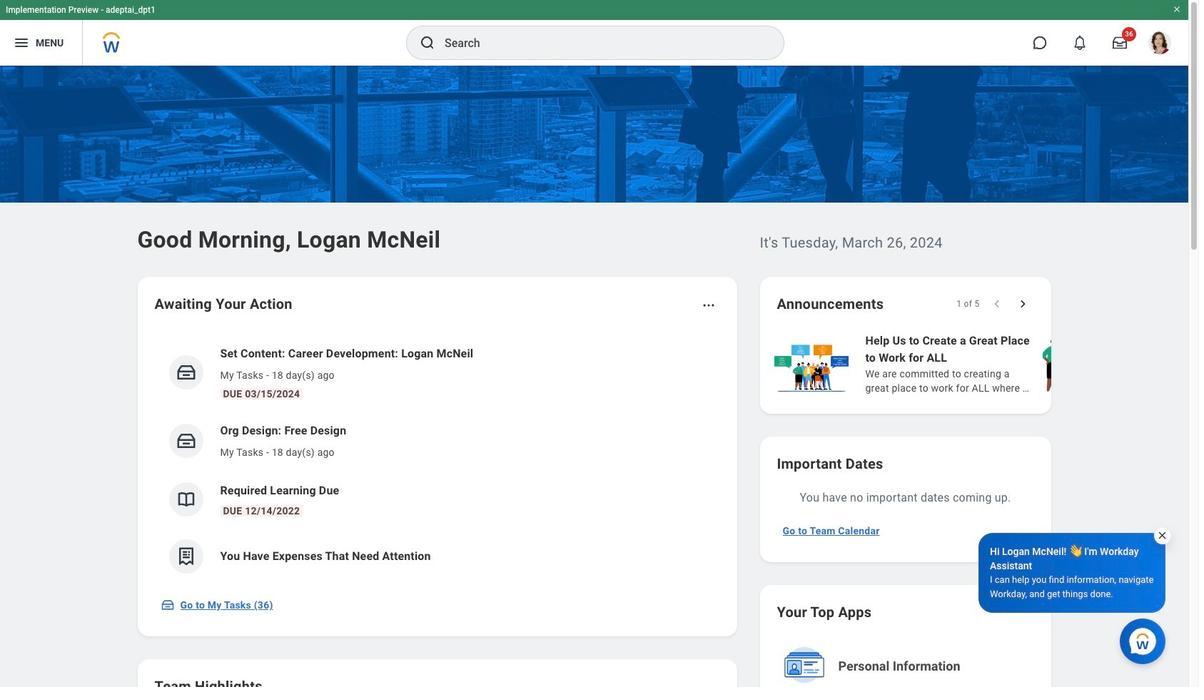 Task type: locate. For each thing, give the bounding box(es) containing it.
1 horizontal spatial list
[[771, 331, 1199, 397]]

0 vertical spatial inbox image
[[175, 362, 197, 383]]

list
[[771, 331, 1199, 397], [155, 334, 720, 585]]

banner
[[0, 0, 1188, 66]]

x image
[[1157, 530, 1168, 541]]

2 vertical spatial inbox image
[[160, 598, 175, 612]]

inbox image
[[175, 362, 197, 383], [175, 430, 197, 452], [160, 598, 175, 612]]

status
[[957, 298, 980, 310]]

main content
[[0, 66, 1199, 687]]

notifications large image
[[1073, 36, 1087, 50]]

inbox large image
[[1113, 36, 1127, 50]]



Task type: describe. For each thing, give the bounding box(es) containing it.
profile logan mcneil image
[[1148, 31, 1171, 57]]

1 vertical spatial inbox image
[[175, 430, 197, 452]]

chevron right small image
[[1015, 297, 1030, 311]]

justify image
[[13, 34, 30, 51]]

dashboard expenses image
[[175, 546, 197, 567]]

book open image
[[175, 489, 197, 510]]

chevron left small image
[[990, 297, 1004, 311]]

search image
[[419, 34, 436, 51]]

0 horizontal spatial list
[[155, 334, 720, 585]]

Search Workday  search field
[[445, 27, 754, 59]]

close environment banner image
[[1173, 5, 1181, 14]]



Task type: vqa. For each thing, say whether or not it's contained in the screenshot.
Denied Invite
no



